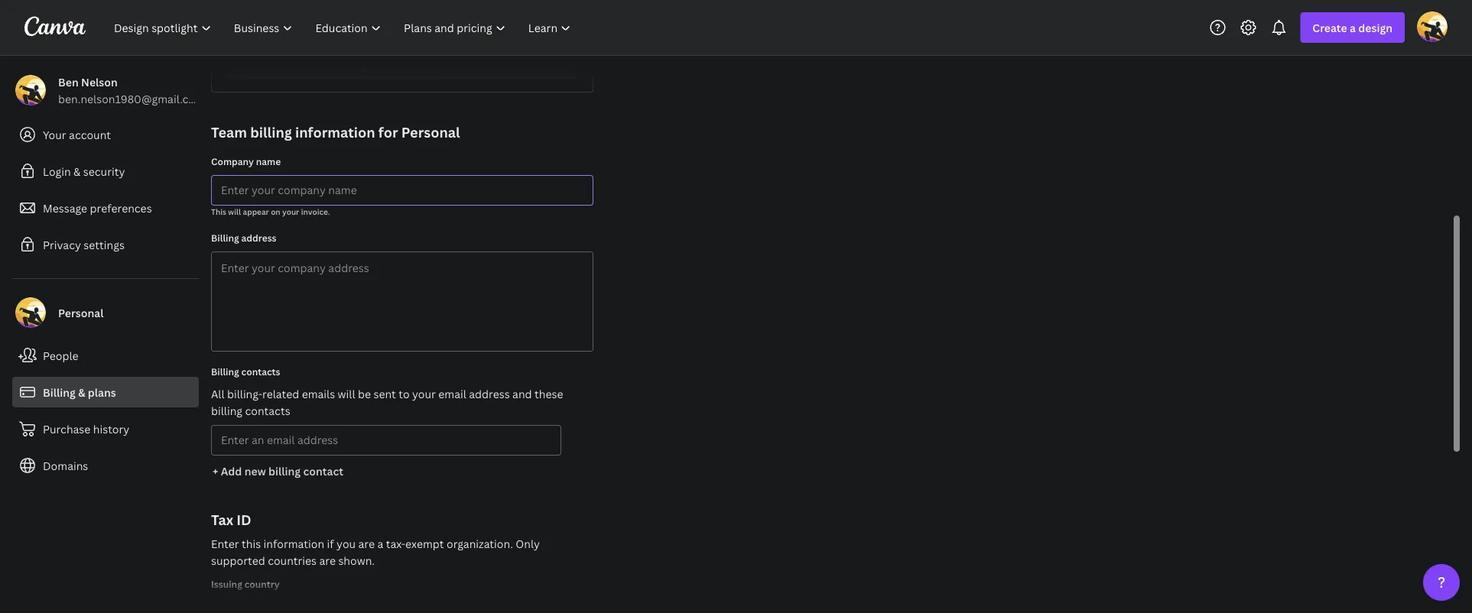 Task type: describe. For each thing, give the bounding box(es) containing it.
will inside all billing-related emails will be sent to your email address and these billing contacts
[[338, 387, 355, 401]]

issuing country
[[211, 578, 280, 590]]

create a design button
[[1300, 12, 1405, 43]]

nelson
[[81, 75, 118, 89]]

message preferences link
[[12, 193, 199, 223]]

tax-
[[386, 536, 405, 551]]

register
[[348, 57, 391, 72]]

team
[[211, 123, 247, 141]]

login & security
[[43, 164, 125, 179]]

message
[[43, 201, 87, 215]]

for inside button
[[418, 57, 433, 72]]

tax
[[211, 510, 233, 529]]

you
[[337, 536, 356, 551]]

+ add new billing contact button
[[211, 456, 345, 486]]

address inside all billing-related emails will be sent to your email address and these billing contacts
[[469, 387, 510, 401]]

contacts inside all billing-related emails will be sent to your email address and these billing contacts
[[245, 403, 290, 418]]

ben
[[58, 75, 79, 89]]

your inside all billing-related emails will be sent to your email address and these billing contacts
[[412, 387, 436, 401]]

these
[[535, 387, 563, 401]]

account
[[69, 127, 111, 142]]

billing inside button
[[268, 464, 301, 478]]

0 vertical spatial personal
[[401, 123, 460, 141]]

contact
[[303, 464, 343, 478]]

0 vertical spatial information
[[295, 123, 375, 141]]

countries
[[268, 553, 317, 568]]

ben nelson image
[[1417, 11, 1448, 42]]

appear
[[243, 206, 269, 217]]

invoice.
[[301, 206, 330, 217]]

all billing-related emails will be sent to your email address and these billing contacts
[[211, 387, 563, 418]]

your account
[[43, 127, 111, 142]]

settings
[[84, 237, 125, 252]]

billing for billing & plans
[[43, 385, 76, 400]]

tax id enter this information if you are a tax-exempt organization. only supported countries are shown.
[[211, 510, 540, 568]]

issuing
[[211, 578, 242, 590]]

people
[[43, 348, 78, 363]]

company
[[211, 155, 254, 167]]

information inside tax id enter this information if you are a tax-exempt organization. only supported countries are shown.
[[264, 536, 324, 551]]

register now for free
[[348, 57, 456, 72]]

billing address
[[211, 231, 277, 244]]

0 vertical spatial are
[[358, 536, 375, 551]]

related
[[262, 387, 299, 401]]

0 horizontal spatial personal
[[58, 306, 104, 320]]

create a design
[[1313, 20, 1393, 35]]

sent
[[374, 387, 396, 401]]

country
[[244, 578, 280, 590]]

login
[[43, 164, 71, 179]]

add
[[221, 464, 242, 478]]

exempt
[[405, 536, 444, 551]]

enter
[[211, 536, 239, 551]]

only
[[516, 536, 540, 551]]

create
[[1313, 20, 1347, 35]]

billing inside all billing-related emails will be sent to your email address and these billing contacts
[[211, 403, 242, 418]]

company name
[[211, 155, 281, 167]]

shown.
[[338, 553, 375, 568]]

preferences
[[90, 201, 152, 215]]

security
[[83, 164, 125, 179]]



Task type: vqa. For each thing, say whether or not it's contained in the screenshot.
the topic Image
no



Task type: locate. For each thing, give the bounding box(es) containing it.
information down register
[[295, 123, 375, 141]]

and
[[512, 387, 532, 401]]

1 horizontal spatial will
[[338, 387, 355, 401]]

for left free
[[418, 57, 433, 72]]

1 horizontal spatial address
[[469, 387, 510, 401]]

& for login
[[73, 164, 81, 179]]

new
[[245, 464, 266, 478]]

0 vertical spatial &
[[73, 164, 81, 179]]

address
[[241, 231, 277, 244], [469, 387, 510, 401]]

address left and
[[469, 387, 510, 401]]

your
[[43, 127, 66, 142]]

billing & plans link
[[12, 377, 199, 408]]

1 horizontal spatial for
[[418, 57, 433, 72]]

personal up enter your company name text box
[[401, 123, 460, 141]]

1 vertical spatial billing
[[211, 403, 242, 418]]

1 vertical spatial will
[[338, 387, 355, 401]]

0 vertical spatial address
[[241, 231, 277, 244]]

contacts
[[241, 365, 280, 378], [245, 403, 290, 418]]

are down if
[[319, 553, 336, 568]]

for
[[418, 57, 433, 72], [378, 123, 398, 141]]

2 vertical spatial billing
[[268, 464, 301, 478]]

0 vertical spatial will
[[228, 206, 241, 217]]

2 vertical spatial billing
[[43, 385, 76, 400]]

0 vertical spatial contacts
[[241, 365, 280, 378]]

all
[[211, 387, 224, 401]]

0 vertical spatial a
[[1350, 20, 1356, 35]]

people link
[[12, 340, 199, 371]]

1 vertical spatial contacts
[[245, 403, 290, 418]]

this
[[211, 206, 226, 217]]

contacts down related
[[245, 403, 290, 418]]

1 vertical spatial are
[[319, 553, 336, 568]]

billing for billing address
[[211, 231, 239, 244]]

plans
[[88, 385, 116, 400]]

email
[[438, 387, 466, 401]]

& left plans
[[78, 385, 85, 400]]

ben.nelson1980@gmail.com
[[58, 91, 205, 106]]

1 horizontal spatial are
[[358, 536, 375, 551]]

a inside tax id enter this information if you are a tax-exempt organization. only supported countries are shown.
[[377, 536, 383, 551]]

for up enter your company name text box
[[378, 123, 398, 141]]

login & security link
[[12, 156, 199, 187]]

supported
[[211, 553, 265, 568]]

top level navigation element
[[104, 12, 584, 43]]

billing down all
[[211, 403, 242, 418]]

your account link
[[12, 119, 199, 150]]

privacy
[[43, 237, 81, 252]]

your
[[282, 206, 299, 217], [412, 387, 436, 401]]

your right to
[[412, 387, 436, 401]]

1 vertical spatial a
[[377, 536, 383, 551]]

personal up people
[[58, 306, 104, 320]]

0 horizontal spatial are
[[319, 553, 336, 568]]

a left tax-
[[377, 536, 383, 551]]

personal
[[401, 123, 460, 141], [58, 306, 104, 320]]

your right on
[[282, 206, 299, 217]]

privacy settings link
[[12, 229, 199, 260]]

on
[[271, 206, 280, 217]]

will
[[228, 206, 241, 217], [338, 387, 355, 401]]

billing-
[[227, 387, 262, 401]]

0 vertical spatial your
[[282, 206, 299, 217]]

1 horizontal spatial personal
[[401, 123, 460, 141]]

information up countries
[[264, 536, 324, 551]]

history
[[93, 422, 129, 436]]

information
[[295, 123, 375, 141], [264, 536, 324, 551]]

0 vertical spatial billing
[[250, 123, 292, 141]]

billing inside the 'billing & plans' link
[[43, 385, 76, 400]]

billing
[[211, 231, 239, 244], [211, 365, 239, 378], [43, 385, 76, 400]]

billing contacts
[[211, 365, 280, 378]]

purchase
[[43, 422, 91, 436]]

1 vertical spatial personal
[[58, 306, 104, 320]]

1 vertical spatial billing
[[211, 365, 239, 378]]

purchase history link
[[12, 414, 199, 444]]

billing up name
[[250, 123, 292, 141]]

purchase history
[[43, 422, 129, 436]]

billing down people
[[43, 385, 76, 400]]

this will appear on your invoice.
[[211, 206, 330, 217]]

will left be
[[338, 387, 355, 401]]

&
[[73, 164, 81, 179], [78, 385, 85, 400]]

are
[[358, 536, 375, 551], [319, 553, 336, 568]]

billing up all
[[211, 365, 239, 378]]

message preferences
[[43, 201, 152, 215]]

billing right new
[[268, 464, 301, 478]]

contacts up billing-
[[241, 365, 280, 378]]

name
[[256, 155, 281, 167]]

address down "appear"
[[241, 231, 277, 244]]

this
[[242, 536, 261, 551]]

1 vertical spatial your
[[412, 387, 436, 401]]

organization.
[[447, 536, 513, 551]]

now
[[393, 57, 415, 72]]

1 horizontal spatial your
[[412, 387, 436, 401]]

1 vertical spatial address
[[469, 387, 510, 401]]

billing down the this
[[211, 231, 239, 244]]

a inside dropdown button
[[1350, 20, 1356, 35]]

free
[[435, 57, 456, 72]]

domains link
[[12, 450, 199, 481]]

1 vertical spatial information
[[264, 536, 324, 551]]

0 horizontal spatial a
[[377, 536, 383, 551]]

1 vertical spatial &
[[78, 385, 85, 400]]

0 horizontal spatial your
[[282, 206, 299, 217]]

1 horizontal spatial a
[[1350, 20, 1356, 35]]

& right login
[[73, 164, 81, 179]]

design
[[1358, 20, 1393, 35]]

if
[[327, 536, 334, 551]]

be
[[358, 387, 371, 401]]

ben nelson ben.nelson1980@gmail.com
[[58, 75, 205, 106]]

+
[[213, 464, 218, 478]]

privacy settings
[[43, 237, 125, 252]]

0 horizontal spatial for
[[378, 123, 398, 141]]

team billing information for personal
[[211, 123, 460, 141]]

Enter your company name text field
[[221, 176, 583, 205]]

billing for billing contacts
[[211, 365, 239, 378]]

domains
[[43, 458, 88, 473]]

billing & plans
[[43, 385, 116, 400]]

are up "shown."
[[358, 536, 375, 551]]

will right the this
[[228, 206, 241, 217]]

a
[[1350, 20, 1356, 35], [377, 536, 383, 551]]

Enter an email address text field
[[221, 426, 551, 455]]

+ add new billing contact
[[213, 464, 343, 478]]

to
[[399, 387, 410, 401]]

1 vertical spatial for
[[378, 123, 398, 141]]

0 vertical spatial for
[[418, 57, 433, 72]]

& for billing
[[78, 385, 85, 400]]

0 vertical spatial billing
[[211, 231, 239, 244]]

Enter your company address text field
[[212, 252, 593, 351]]

billing
[[250, 123, 292, 141], [211, 403, 242, 418], [268, 464, 301, 478]]

a left design
[[1350, 20, 1356, 35]]

id
[[236, 510, 251, 529]]

emails
[[302, 387, 335, 401]]

0 horizontal spatial will
[[228, 206, 241, 217]]

0 horizontal spatial address
[[241, 231, 277, 244]]

register now for free button
[[224, 49, 580, 80]]



